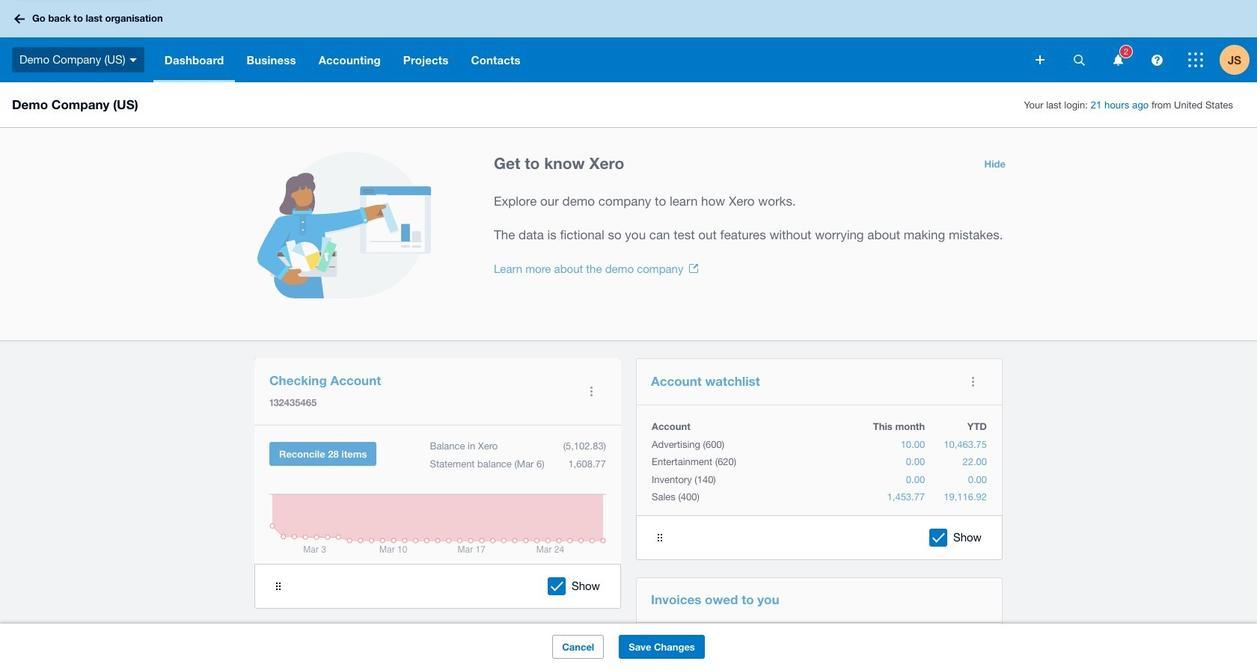 Task type: describe. For each thing, give the bounding box(es) containing it.
intro banner body element
[[494, 191, 1015, 245]]

1 vertical spatial svg image
[[129, 58, 137, 62]]



Task type: locate. For each thing, give the bounding box(es) containing it.
banner
[[0, 0, 1257, 82]]

0 vertical spatial svg image
[[14, 14, 25, 24]]

1 horizontal spatial svg image
[[129, 58, 137, 62]]

svg image
[[14, 14, 25, 24], [129, 58, 137, 62]]

0 horizontal spatial svg image
[[14, 14, 25, 24]]

svg image
[[1189, 52, 1203, 67], [1074, 54, 1085, 65], [1113, 54, 1123, 65], [1151, 54, 1163, 65], [1036, 55, 1045, 64]]



Task type: vqa. For each thing, say whether or not it's contained in the screenshot.
the Manage menu toggle Icon
no



